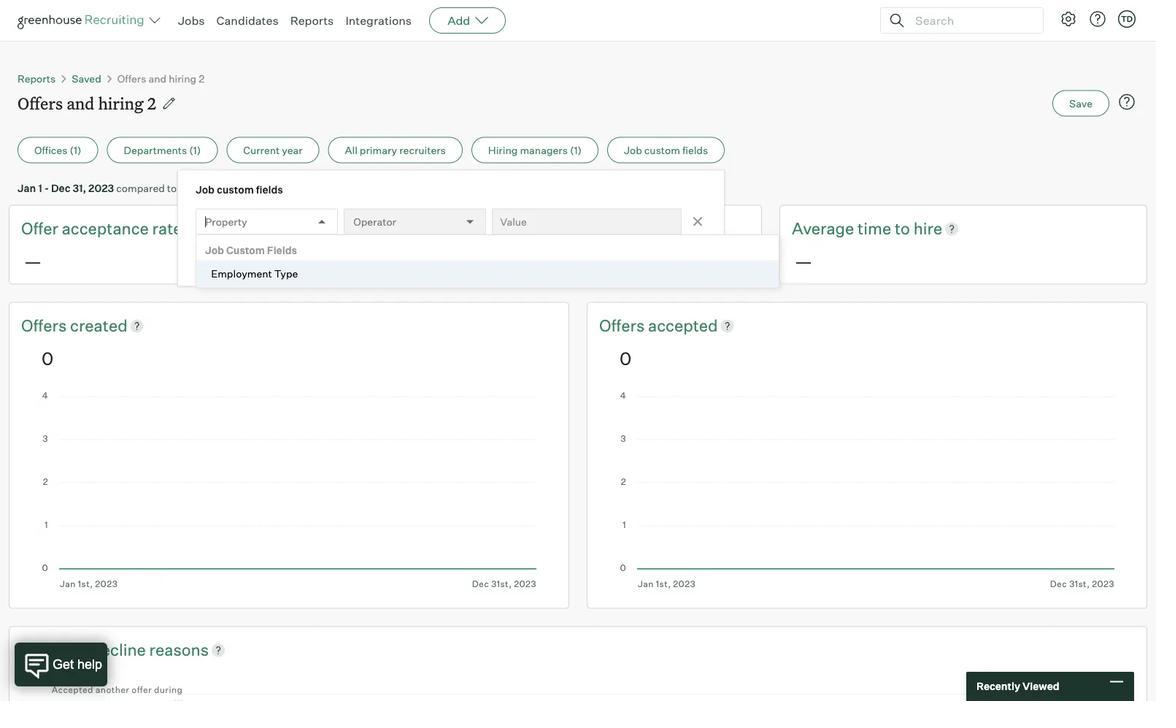 Task type: locate. For each thing, give the bounding box(es) containing it.
2 to link from the left
[[895, 217, 914, 240]]

-
[[44, 182, 49, 195], [206, 182, 211, 195]]

1
[[38, 182, 42, 195], [200, 182, 204, 195]]

1 horizontal spatial to
[[510, 218, 525, 238]]

2 time link from the left
[[858, 217, 895, 240]]

1 (1) from the left
[[70, 144, 81, 156]]

1 dec from the left
[[51, 182, 70, 195]]

acceptance
[[62, 218, 149, 238]]

2 left edit image
[[147, 92, 157, 114]]

dec down offices (1) "button"
[[51, 182, 70, 195]]

custom
[[226, 243, 265, 256]]

2 down jobs link
[[199, 72, 205, 85]]

0 vertical spatial custom
[[645, 144, 681, 156]]

0 horizontal spatial average link
[[407, 217, 473, 240]]

1 horizontal spatial to link
[[895, 217, 914, 240]]

1 vertical spatial custom
[[217, 183, 254, 196]]

0 horizontal spatial dec
[[51, 182, 70, 195]]

2 — from the left
[[410, 250, 427, 272]]

all primary recruiters
[[345, 144, 446, 156]]

1 horizontal spatial hiring
[[169, 72, 197, 85]]

offers and hiring 2
[[117, 72, 205, 85], [18, 92, 157, 114]]

offices
[[34, 144, 68, 156]]

1 vertical spatial and
[[67, 92, 94, 114]]

offices (1)
[[34, 144, 81, 156]]

2 horizontal spatial —
[[795, 250, 813, 272]]

offers link for accepted
[[600, 314, 649, 337]]

td
[[1122, 14, 1134, 24]]

0 horizontal spatial job custom fields
[[196, 183, 283, 196]]

0 vertical spatial reports
[[290, 13, 334, 28]]

0 vertical spatial and
[[149, 72, 167, 85]]

1 horizontal spatial average time to
[[793, 218, 914, 238]]

1 horizontal spatial 2
[[199, 72, 205, 85]]

Search text field
[[912, 10, 1031, 31]]

0 vertical spatial fields
[[683, 144, 709, 156]]

31, left 2022
[[234, 182, 248, 195]]

1 horizontal spatial 31,
[[234, 182, 248, 195]]

0 vertical spatial 2
[[199, 72, 205, 85]]

0 horizontal spatial offers link
[[21, 314, 70, 337]]

time left hire
[[858, 218, 892, 238]]

job custom fields
[[625, 144, 709, 156], [196, 183, 283, 196]]

(1) inside button
[[189, 144, 201, 156]]

to left fill
[[510, 218, 525, 238]]

decline link
[[92, 639, 149, 661]]

1 horizontal spatial average
[[793, 218, 855, 238]]

0 horizontal spatial fields
[[256, 183, 283, 196]]

3 — from the left
[[795, 250, 813, 272]]

0 horizontal spatial average
[[407, 218, 469, 238]]

1 horizontal spatial average link
[[793, 217, 858, 240]]

to left hire
[[895, 218, 911, 238]]

time link for hire
[[858, 217, 895, 240]]

accepted link
[[649, 314, 718, 337]]

faq image
[[1119, 93, 1137, 111]]

offers
[[117, 72, 146, 85], [18, 92, 63, 114], [21, 315, 70, 335], [600, 315, 649, 335]]

1 horizontal spatial 1
[[200, 182, 204, 195]]

reports
[[290, 13, 334, 28], [18, 72, 56, 85]]

time link left fill link
[[473, 217, 510, 240]]

1 average from the left
[[407, 218, 469, 238]]

time link left hire link
[[858, 217, 895, 240]]

and
[[149, 72, 167, 85], [67, 92, 94, 114]]

0 vertical spatial job
[[625, 144, 643, 156]]

offers and hiring 2 down saved
[[18, 92, 157, 114]]

(1)
[[70, 144, 81, 156], [189, 144, 201, 156], [570, 144, 582, 156]]

0 horizontal spatial add
[[228, 249, 248, 261]]

recruiters
[[400, 144, 446, 156]]

average for hire
[[793, 218, 855, 238]]

0 horizontal spatial 1
[[38, 182, 42, 195]]

0 horizontal spatial hiring
[[98, 92, 144, 114]]

custom
[[645, 144, 681, 156], [217, 183, 254, 196]]

—
[[24, 250, 42, 272], [410, 250, 427, 272], [795, 250, 813, 272]]

1 vertical spatial reports link
[[18, 72, 56, 85]]

fields
[[267, 243, 297, 256]]

1 31, from the left
[[73, 182, 86, 195]]

jobs
[[178, 13, 205, 28]]

average
[[407, 218, 469, 238], [793, 218, 855, 238]]

2 horizontal spatial (1)
[[570, 144, 582, 156]]

(1) right 'departments'
[[189, 144, 201, 156]]

0 vertical spatial job custom fields
[[625, 144, 709, 156]]

2 (1) from the left
[[189, 144, 201, 156]]

0 vertical spatial hiring
[[169, 72, 197, 85]]

0 horizontal spatial average time to
[[407, 218, 529, 238]]

type
[[274, 267, 298, 280]]

hiring up edit image
[[169, 72, 197, 85]]

(1) inside 'button'
[[570, 144, 582, 156]]

jan
[[18, 182, 36, 195], [179, 182, 198, 195]]

current year
[[243, 144, 303, 156]]

31, left 2023
[[73, 182, 86, 195]]

- down offices
[[44, 182, 49, 195]]

(1) inside "button"
[[70, 144, 81, 156]]

compared
[[116, 182, 165, 195]]

1 horizontal spatial time
[[858, 218, 892, 238]]

0
[[42, 347, 54, 369], [620, 347, 632, 369]]

1 - from the left
[[44, 182, 49, 195]]

2 average link from the left
[[793, 217, 858, 240]]

0 horizontal spatial -
[[44, 182, 49, 195]]

reports link left saved link
[[18, 72, 56, 85]]

integrations link
[[346, 13, 412, 28]]

job
[[625, 144, 643, 156], [196, 183, 215, 196], [205, 243, 224, 256]]

2 offers link from the left
[[600, 314, 649, 337]]

1 horizontal spatial offers link
[[600, 314, 649, 337]]

1 horizontal spatial job custom fields
[[625, 144, 709, 156]]

1 jan from the left
[[18, 182, 36, 195]]

2
[[199, 72, 205, 85], [147, 92, 157, 114]]

2022
[[250, 182, 276, 195]]

integrations
[[346, 13, 412, 28]]

reports link right candidates link
[[290, 13, 334, 28]]

to right compared
[[167, 182, 177, 195]]

1 vertical spatial job custom fields
[[196, 183, 283, 196]]

fields
[[683, 144, 709, 156], [256, 183, 283, 196]]

add
[[448, 13, 471, 28], [228, 249, 248, 261]]

1 horizontal spatial and
[[149, 72, 167, 85]]

and up edit image
[[149, 72, 167, 85]]

0 horizontal spatial time
[[473, 218, 506, 238]]

all primary recruiters button
[[328, 137, 463, 163]]

1 vertical spatial add
[[228, 249, 248, 261]]

1 time link from the left
[[473, 217, 510, 240]]

add inside popup button
[[448, 13, 471, 28]]

all
[[345, 144, 358, 156]]

offer link
[[21, 217, 62, 240]]

1 1 from the left
[[38, 182, 42, 195]]

2 time from the left
[[858, 218, 892, 238]]

1 vertical spatial job
[[196, 183, 215, 196]]

time left fill
[[473, 218, 506, 238]]

greenhouse recruiting image
[[18, 12, 149, 29]]

0 vertical spatial add
[[448, 13, 471, 28]]

1 to link from the left
[[510, 217, 529, 240]]

to
[[167, 182, 177, 195], [510, 218, 525, 238], [895, 218, 911, 238]]

recently viewed
[[977, 680, 1060, 693]]

2 horizontal spatial to
[[895, 218, 911, 238]]

xychart image
[[42, 392, 537, 590], [620, 392, 1115, 590], [42, 675, 1115, 701]]

1 down departments (1) button
[[200, 182, 204, 195]]

decline
[[92, 640, 146, 660]]

2 average time to from the left
[[793, 218, 914, 238]]

departments
[[124, 144, 187, 156]]

1 horizontal spatial 0
[[620, 347, 632, 369]]

dec
[[51, 182, 70, 195], [213, 182, 232, 195]]

reports right candidates link
[[290, 13, 334, 28]]

hiring
[[169, 72, 197, 85], [98, 92, 144, 114]]

0 horizontal spatial to
[[167, 182, 177, 195]]

job inside button
[[625, 144, 643, 156]]

0 horizontal spatial —
[[24, 250, 42, 272]]

1 average time to from the left
[[407, 218, 529, 238]]

1 vertical spatial 2
[[147, 92, 157, 114]]

dec up the property
[[213, 182, 232, 195]]

1 average link from the left
[[407, 217, 473, 240]]

offers and hiring 2 link
[[117, 72, 205, 85]]

0 horizontal spatial 31,
[[73, 182, 86, 195]]

0 horizontal spatial jan
[[18, 182, 36, 195]]

1 horizontal spatial —
[[410, 250, 427, 272]]

(1) right managers
[[570, 144, 582, 156]]

reports left saved link
[[18, 72, 56, 85]]

time for fill
[[473, 218, 506, 238]]

departments (1)
[[124, 144, 201, 156]]

hiring managers (1) button
[[472, 137, 599, 163]]

- up the property
[[206, 182, 211, 195]]

1 time from the left
[[473, 218, 506, 238]]

0 horizontal spatial custom
[[217, 183, 254, 196]]

1 horizontal spatial reports link
[[290, 13, 334, 28]]

1 vertical spatial reports
[[18, 72, 56, 85]]

average link
[[407, 217, 473, 240], [793, 217, 858, 240]]

time link
[[473, 217, 510, 240], [858, 217, 895, 240]]

1 horizontal spatial fields
[[683, 144, 709, 156]]

and down saved
[[67, 92, 94, 114]]

1 horizontal spatial (1)
[[189, 144, 201, 156]]

0 horizontal spatial to link
[[510, 217, 529, 240]]

2 31, from the left
[[234, 182, 248, 195]]

1 horizontal spatial jan
[[179, 182, 198, 195]]

jan up the offer
[[18, 182, 36, 195]]

1 horizontal spatial dec
[[213, 182, 232, 195]]

to for hire
[[895, 218, 911, 238]]

2 average from the left
[[793, 218, 855, 238]]

0 horizontal spatial time link
[[473, 217, 510, 240]]

0 horizontal spatial 0
[[42, 347, 54, 369]]

0 horizontal spatial (1)
[[70, 144, 81, 156]]

add filter
[[228, 249, 275, 261]]

hire
[[914, 218, 943, 238]]

rate
[[152, 218, 182, 238]]

2 0 from the left
[[620, 347, 632, 369]]

1 horizontal spatial time link
[[858, 217, 895, 240]]

reports link
[[290, 13, 334, 28], [18, 72, 56, 85]]

average time to
[[407, 218, 529, 238], [793, 218, 914, 238]]

(1) right offices
[[70, 144, 81, 156]]

1 0 from the left
[[42, 347, 54, 369]]

add button
[[430, 7, 506, 34]]

add inside button
[[228, 249, 248, 261]]

1 down offices
[[38, 182, 42, 195]]

offer acceptance
[[21, 218, 152, 238]]

job custom fields inside button
[[625, 144, 709, 156]]

top
[[21, 640, 50, 660]]

jan up rate
[[179, 182, 198, 195]]

recently
[[977, 680, 1021, 693]]

1 horizontal spatial add
[[448, 13, 471, 28]]

offers and hiring 2 up edit image
[[117, 72, 205, 85]]

1 horizontal spatial custom
[[645, 144, 681, 156]]

1 horizontal spatial -
[[206, 182, 211, 195]]

hiring down saved link
[[98, 92, 144, 114]]

to link
[[510, 217, 529, 240], [895, 217, 914, 240]]

0 horizontal spatial reports link
[[18, 72, 56, 85]]

0 vertical spatial reports link
[[290, 13, 334, 28]]

rate link
[[152, 217, 182, 240]]

offer
[[21, 218, 58, 238]]

time
[[473, 218, 506, 238], [858, 218, 892, 238]]

0 for accepted
[[620, 347, 632, 369]]

3 (1) from the left
[[570, 144, 582, 156]]

2 dec from the left
[[213, 182, 232, 195]]

offers link
[[21, 314, 70, 337], [600, 314, 649, 337]]

1 offers link from the left
[[21, 314, 70, 337]]

td button
[[1116, 7, 1139, 31]]



Task type: vqa. For each thing, say whether or not it's contained in the screenshot.
2 to the top
yes



Task type: describe. For each thing, give the bounding box(es) containing it.
average for fill
[[407, 218, 469, 238]]

job custom fields
[[205, 243, 297, 256]]

job custom fields button
[[608, 137, 725, 163]]

— for hire
[[795, 250, 813, 272]]

configure image
[[1061, 10, 1078, 28]]

hiring
[[489, 144, 518, 156]]

offers link for created
[[21, 314, 70, 337]]

1 vertical spatial hiring
[[98, 92, 144, 114]]

candidates
[[217, 13, 279, 28]]

top link
[[21, 639, 54, 661]]

add for add filter
[[228, 249, 248, 261]]

saved
[[72, 72, 101, 85]]

created
[[70, 315, 128, 335]]

2023
[[88, 182, 114, 195]]

2 jan from the left
[[179, 182, 198, 195]]

to link for hire
[[895, 217, 914, 240]]

2 vertical spatial job
[[205, 243, 224, 256]]

top offer decline
[[21, 640, 149, 660]]

0 horizontal spatial reports
[[18, 72, 56, 85]]

managers
[[520, 144, 568, 156]]

average time to for fill
[[407, 218, 529, 238]]

— for fill
[[410, 250, 427, 272]]

employment
[[211, 267, 272, 280]]

0 horizontal spatial 2
[[147, 92, 157, 114]]

2 1 from the left
[[200, 182, 204, 195]]

(1) for offices (1)
[[70, 144, 81, 156]]

accepted
[[649, 315, 718, 335]]

employment type
[[211, 267, 298, 280]]

xychart image for created
[[42, 392, 537, 590]]

custom inside button
[[645, 144, 681, 156]]

1 — from the left
[[24, 250, 42, 272]]

1 horizontal spatial reports
[[290, 13, 334, 28]]

save button
[[1053, 90, 1110, 116]]

reasons
[[149, 640, 209, 660]]

Value text field
[[492, 209, 682, 235]]

offer
[[54, 640, 88, 660]]

offer link
[[54, 639, 92, 661]]

2 - from the left
[[206, 182, 211, 195]]

td button
[[1119, 10, 1137, 28]]

fill link
[[529, 217, 546, 240]]

add filter button
[[196, 242, 291, 268]]

to link for fill
[[510, 217, 529, 240]]

edit image
[[162, 96, 176, 111]]

departments (1) button
[[107, 137, 218, 163]]

hiring managers (1)
[[489, 144, 582, 156]]

created link
[[70, 314, 128, 337]]

xychart image for accepted
[[620, 392, 1115, 590]]

current year button
[[227, 137, 320, 163]]

1 vertical spatial offers and hiring 2
[[18, 92, 157, 114]]

saved link
[[72, 72, 101, 85]]

primary
[[360, 144, 397, 156]]

0 horizontal spatial and
[[67, 92, 94, 114]]

acceptance link
[[62, 217, 152, 240]]

property
[[205, 215, 247, 228]]

1 vertical spatial fields
[[256, 183, 283, 196]]

current
[[243, 144, 280, 156]]

average link for fill
[[407, 217, 473, 240]]

time for hire
[[858, 218, 892, 238]]

average link for hire
[[793, 217, 858, 240]]

candidates link
[[217, 13, 279, 28]]

viewed
[[1023, 680, 1060, 693]]

jan 1 - dec 31, 2023 compared to jan 1 - dec 31, 2022
[[18, 182, 276, 195]]

0 vertical spatial offers and hiring 2
[[117, 72, 205, 85]]

offices (1) button
[[18, 137, 98, 163]]

fill
[[529, 218, 546, 238]]

year
[[282, 144, 303, 156]]

fields inside button
[[683, 144, 709, 156]]

average time to for hire
[[793, 218, 914, 238]]

0 for created
[[42, 347, 54, 369]]

(1) for departments (1)
[[189, 144, 201, 156]]

jobs link
[[178, 13, 205, 28]]

save
[[1070, 97, 1093, 110]]

hire link
[[914, 217, 943, 240]]

time link for fill
[[473, 217, 510, 240]]

filter
[[250, 249, 275, 261]]

reasons link
[[149, 639, 209, 661]]

to for fill
[[510, 218, 525, 238]]

add for add
[[448, 13, 471, 28]]



